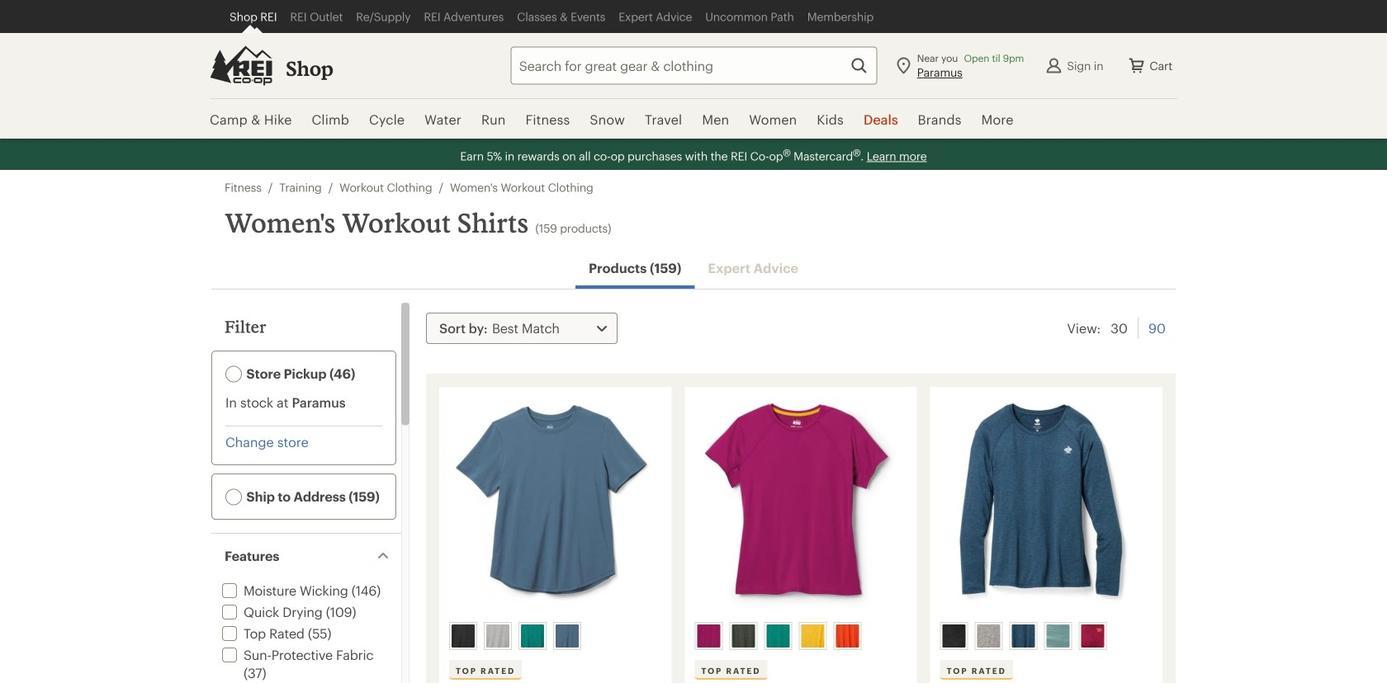 Task type: locate. For each thing, give the bounding box(es) containing it.
eclipse heather image
[[1012, 625, 1036, 649]]

rei co-op active pursuits t-shirt - women's 0 image
[[449, 397, 662, 616]]

charcoal heather image
[[978, 625, 1001, 649]]

1 crater teal image from the left
[[521, 625, 544, 649]]

None field
[[511, 47, 878, 85]]

0 horizontal spatial group
[[446, 620, 664, 654]]

2 crater teal image from the left
[[767, 625, 790, 649]]

banner
[[0, 0, 1388, 140]]

solar red image
[[836, 625, 859, 649]]

2 group from the left
[[692, 620, 910, 654]]

2 black image from the left
[[943, 625, 966, 649]]

group for rei co-op swiftland running t-shirt - women's 0 image
[[692, 620, 910, 654]]

1 horizontal spatial group
[[692, 620, 910, 654]]

rabbit ez tee long-sleeve t-shirt - women's 0 image
[[941, 397, 1153, 616]]

black image left alloy gray heather image
[[452, 625, 475, 649]]

0 horizontal spatial black image
[[452, 625, 475, 649]]

1 black image from the left
[[452, 625, 475, 649]]

3 group from the left
[[937, 620, 1155, 654]]

1 horizontal spatial crater teal image
[[767, 625, 790, 649]]

0 horizontal spatial crater teal image
[[521, 625, 544, 649]]

crater teal image right pirate black heather icon
[[767, 625, 790, 649]]

1 horizontal spatial black image
[[943, 625, 966, 649]]

rei co-op swiftland running t-shirt - women's 0 image
[[695, 397, 907, 616]]

black image for rei co-op active pursuits t-shirt - women's 0 image
[[452, 625, 475, 649]]

crater teal image for pirate black heather icon
[[767, 625, 790, 649]]

crater teal image
[[521, 625, 544, 649], [767, 625, 790, 649]]

1 group from the left
[[446, 620, 664, 654]]

crater teal image right alloy gray heather image
[[521, 625, 544, 649]]

group
[[446, 620, 664, 654], [692, 620, 910, 654], [937, 620, 1155, 654]]

black image left charcoal heather image
[[943, 625, 966, 649]]

black image
[[452, 625, 475, 649], [943, 625, 966, 649]]

2 horizontal spatial group
[[937, 620, 1155, 654]]

None search field
[[481, 47, 878, 85]]

group for rei co-op active pursuits t-shirt - women's 0 image
[[446, 620, 664, 654]]



Task type: describe. For each thing, give the bounding box(es) containing it.
crater teal image for alloy gray heather image
[[521, 625, 544, 649]]

Search for great gear & clothing text field
[[511, 47, 878, 85]]

cosmic magenta image
[[697, 625, 721, 649]]

group for rabbit ez tee long-sleeve t-shirt - women's 0 image
[[937, 620, 1155, 654]]

alloy gray heather image
[[487, 625, 510, 649]]

search image
[[850, 56, 870, 76]]

pirate black heather image
[[732, 625, 755, 649]]

add filter: ship to address (159) image
[[225, 489, 242, 506]]

vivacious image
[[1082, 625, 1105, 649]]

saragasso sea image
[[556, 625, 579, 649]]

rei co-op, go to rei.com home page image
[[210, 46, 273, 85]]

black image for rabbit ez tee long-sleeve t-shirt - women's 0 image
[[943, 625, 966, 649]]

oil teal image
[[1047, 625, 1070, 649]]

goldenrod image
[[801, 625, 825, 649]]

shopping cart is empty image
[[1127, 56, 1147, 76]]



Task type: vqa. For each thing, say whether or not it's contained in the screenshot.
Rei Co-Op Active Pursuits T-Shirt - Women'S 0 image
yes



